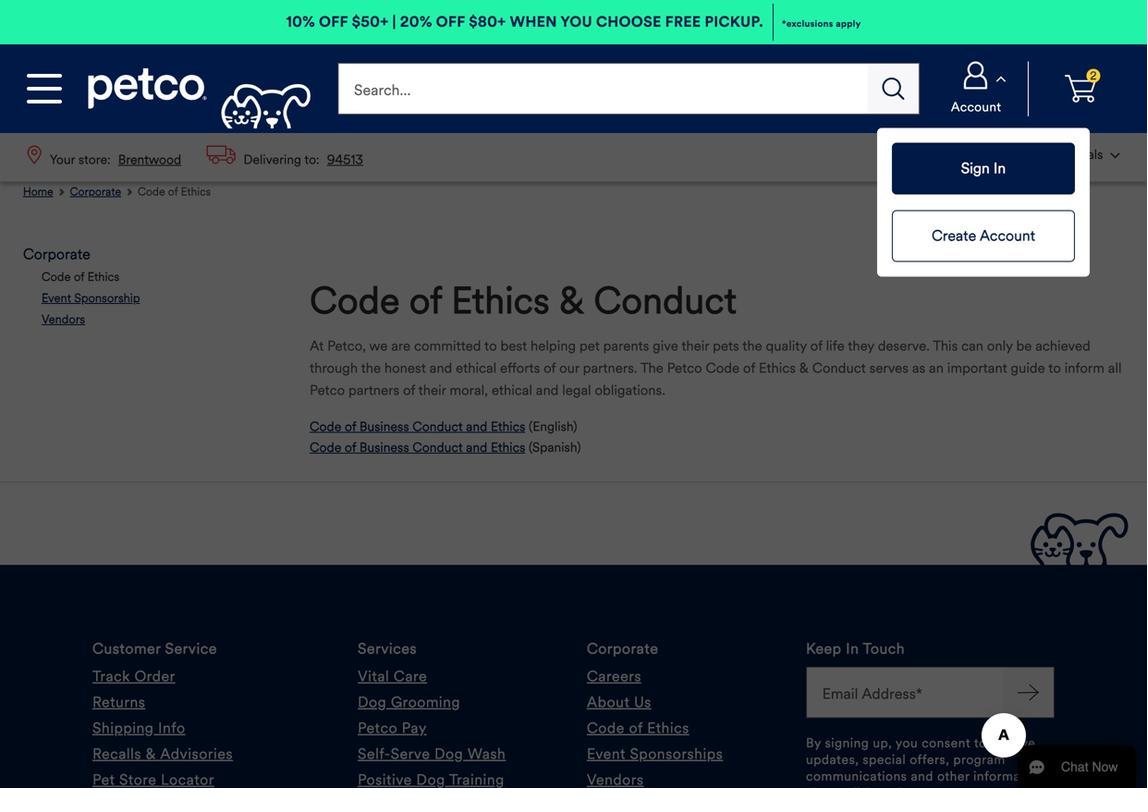 Task type: locate. For each thing, give the bounding box(es) containing it.
their right give
[[682, 337, 709, 354]]

0 vertical spatial the
[[743, 337, 762, 354]]

sponsorship
[[74, 291, 140, 306]]

10% off $50+ | 20% off $80+ when you choose free pickup.
[[286, 13, 764, 31]]

&
[[559, 278, 585, 323], [800, 359, 809, 377], [146, 746, 156, 764]]

returns
[[92, 694, 146, 712]]

be
[[1017, 337, 1032, 354]]

off
[[319, 13, 348, 31], [436, 13, 465, 31]]

in for sign
[[994, 159, 1006, 177]]

customer service
[[92, 640, 217, 658]]

parents
[[603, 337, 649, 354]]

1 horizontal spatial &
[[559, 278, 585, 323]]

None email field
[[806, 667, 1003, 719]]

code of business conduct and ethics link
[[310, 416, 526, 437], [310, 437, 526, 458]]

touch
[[863, 640, 905, 658]]

carat down icon 13 image left the 2 link
[[997, 76, 1006, 82]]

grooming
[[391, 694, 461, 712]]

the up partners
[[361, 359, 381, 377]]

ethics
[[181, 185, 211, 199], [87, 270, 120, 284], [451, 278, 550, 323], [759, 359, 796, 377], [491, 419, 526, 435], [491, 439, 526, 456], [647, 720, 690, 738]]

important
[[948, 359, 1008, 377]]

1 horizontal spatial list
[[870, 133, 1133, 177]]

1 horizontal spatial their
[[682, 337, 709, 354]]

vital care link
[[358, 664, 427, 690]]

email
[[828, 785, 861, 789]]

2 list from the left
[[870, 133, 1133, 177]]

1 vertical spatial corporate
[[23, 246, 90, 264]]

wash
[[468, 746, 506, 764]]

event inside careers about us code of ethics event sponsorships
[[587, 746, 626, 764]]

0 horizontal spatial event
[[41, 291, 71, 306]]

corporate link
[[70, 182, 134, 201], [23, 246, 90, 264]]

0 vertical spatial business
[[360, 419, 409, 435]]

1 vertical spatial event
[[587, 746, 626, 764]]

to
[[485, 337, 497, 354], [1049, 359, 1061, 377], [974, 735, 987, 752]]

petco down through
[[310, 382, 345, 399]]

communications
[[806, 769, 907, 785]]

2 vertical spatial petco
[[358, 720, 398, 738]]

1 vertical spatial to
[[1049, 359, 1061, 377]]

0 vertical spatial you
[[561, 13, 593, 31]]

1 vertical spatial corporate link
[[23, 246, 90, 264]]

customer
[[92, 640, 161, 658]]

via
[[806, 785, 824, 789]]

ethical down efforts
[[492, 382, 533, 399]]

guide
[[1011, 359, 1045, 377]]

service
[[165, 640, 217, 658]]

1 vertical spatial &
[[800, 359, 809, 377]]

1 horizontal spatial event
[[587, 746, 626, 764]]

0 horizontal spatial dog
[[358, 694, 387, 712]]

quality
[[766, 337, 807, 354]]

carat down icon 13 button
[[932, 61, 1021, 116], [1061, 135, 1131, 175]]

create account button
[[892, 210, 1075, 262]]

0 vertical spatial in
[[994, 159, 1006, 177]]

list item
[[15, 133, 194, 182], [194, 133, 376, 182], [870, 133, 961, 177], [961, 133, 1059, 177]]

petco inside vital care dog grooming petco pay self-serve dog wash
[[358, 720, 398, 738]]

business
[[360, 419, 409, 435], [360, 439, 409, 456]]

you right when
[[561, 13, 593, 31]]

1 horizontal spatial off
[[436, 13, 465, 31]]

*exclusions apply
[[782, 18, 861, 30]]

corporate up the event sponsorship link
[[23, 246, 90, 264]]

to left best
[[485, 337, 497, 354]]

signing
[[825, 735, 869, 752]]

off right 10%
[[319, 13, 348, 31]]

2 link
[[1036, 61, 1125, 116]]

best
[[501, 337, 527, 354]]

returns link
[[92, 690, 146, 716]]

0 horizontal spatial in
[[846, 640, 859, 658]]

event down code of ethics link
[[587, 746, 626, 764]]

ethical up the moral,
[[456, 359, 497, 377]]

partners
[[349, 382, 400, 399]]

2
[[1090, 69, 1097, 83]]

0 vertical spatial corporate
[[70, 185, 121, 199]]

0 vertical spatial their
[[682, 337, 709, 354]]

off right 20%
[[436, 13, 465, 31]]

1 horizontal spatial in
[[994, 159, 1006, 177]]

the
[[743, 337, 762, 354], [361, 359, 381, 377]]

0 horizontal spatial &
[[146, 746, 156, 764]]

1 vertical spatial in
[[846, 640, 859, 658]]

in inside sign in button
[[994, 159, 1006, 177]]

serve
[[391, 746, 430, 764]]

1 horizontal spatial to
[[974, 735, 987, 752]]

to up program
[[974, 735, 987, 752]]

dog
[[358, 694, 387, 712], [435, 746, 463, 764]]

0 horizontal spatial the
[[361, 359, 381, 377]]

0 horizontal spatial list
[[15, 133, 376, 182]]

apply
[[836, 18, 861, 30]]

corporate right home link
[[70, 185, 121, 199]]

their
[[682, 337, 709, 354], [419, 382, 446, 399]]

0 horizontal spatial off
[[319, 13, 348, 31]]

0 vertical spatial petco
[[667, 359, 702, 377]]

event sponsorship link
[[41, 290, 140, 307]]

corporate
[[70, 185, 121, 199], [23, 246, 90, 264], [587, 640, 659, 658]]

1 horizontal spatial dog
[[435, 746, 463, 764]]

code
[[138, 185, 165, 199], [41, 270, 71, 284], [310, 278, 400, 323], [706, 359, 740, 377], [310, 419, 341, 435], [310, 439, 341, 456], [587, 720, 625, 738]]

0 vertical spatial event
[[41, 291, 71, 306]]

petco down give
[[667, 359, 702, 377]]

search image
[[883, 78, 905, 100]]

conduct
[[594, 278, 737, 323], [813, 359, 866, 377], [413, 419, 463, 435], [413, 439, 463, 456]]

corporate up careers
[[587, 640, 659, 658]]

up,
[[873, 735, 892, 752]]

event up the vendors link
[[41, 291, 71, 306]]

1 vertical spatial their
[[419, 382, 446, 399]]

carat down icon 13 image
[[997, 76, 1006, 82], [1111, 153, 1120, 159]]

0 vertical spatial to
[[485, 337, 497, 354]]

1 horizontal spatial carat down icon 13 image
[[1111, 153, 1120, 159]]

2 horizontal spatial &
[[800, 359, 809, 377]]

1 vertical spatial carat down icon 13 button
[[1061, 135, 1131, 175]]

choose
[[596, 13, 662, 31]]

careers link
[[587, 664, 642, 690]]

list
[[15, 133, 376, 182], [870, 133, 1133, 177]]

0 vertical spatial carat down icon 13 image
[[997, 76, 1006, 82]]

list up the code of ethics
[[15, 133, 376, 182]]

special
[[863, 752, 906, 768]]

1 code of business conduct and ethics link from the top
[[310, 416, 526, 437]]

self-serve dog wash link
[[358, 742, 506, 768]]

carat down icon 13 image down the 2 link
[[1111, 153, 1120, 159]]

to for receive
[[974, 735, 987, 752]]

0 vertical spatial &
[[559, 278, 585, 323]]

petco.
[[897, 785, 936, 789]]

ethics inside corporate code of ethics event sponsorship vendors
[[87, 270, 120, 284]]

information
[[974, 769, 1045, 785]]

pay
[[402, 720, 427, 738]]

to for best
[[485, 337, 497, 354]]

0 horizontal spatial to
[[485, 337, 497, 354]]

& up pet
[[559, 278, 585, 323]]

their down the honest
[[419, 382, 446, 399]]

us
[[634, 694, 652, 712]]

you right the up, at the right
[[896, 735, 918, 752]]

free
[[665, 13, 701, 31]]

1 vertical spatial you
[[896, 735, 918, 752]]

in right sign
[[994, 159, 1006, 177]]

2 code of business conduct and ethics link from the top
[[310, 437, 526, 458]]

the
[[641, 359, 664, 377]]

list up account
[[870, 133, 1133, 177]]

carat down icon 13 button up sign
[[932, 61, 1021, 116]]

1 horizontal spatial petco
[[358, 720, 398, 738]]

in right keep
[[846, 640, 859, 658]]

advisories
[[160, 746, 233, 764]]

track order link
[[92, 664, 175, 690]]

0 vertical spatial dog
[[358, 694, 387, 712]]

honest
[[385, 359, 426, 377]]

petco up self-
[[358, 720, 398, 738]]

2 horizontal spatial petco
[[667, 359, 702, 377]]

home link
[[23, 182, 66, 201]]

vital
[[358, 668, 390, 686]]

2 vertical spatial to
[[974, 735, 987, 752]]

2 vertical spatial &
[[146, 746, 156, 764]]

dog down vital
[[358, 694, 387, 712]]

& down shipping info link
[[146, 746, 156, 764]]

2 business from the top
[[360, 439, 409, 456]]

dog left wash
[[435, 746, 463, 764]]

event
[[41, 291, 71, 306], [587, 746, 626, 764]]

20%
[[400, 13, 432, 31]]

& down quality
[[800, 359, 809, 377]]

of
[[168, 185, 178, 199], [74, 270, 84, 284], [409, 278, 442, 323], [811, 337, 823, 354], [544, 359, 556, 377], [743, 359, 755, 377], [403, 382, 415, 399], [345, 419, 356, 435], [345, 439, 356, 456], [629, 720, 643, 738]]

& inside track order returns shipping info recalls & advisories
[[146, 746, 156, 764]]

1 business from the top
[[360, 419, 409, 435]]

receive
[[991, 735, 1036, 752]]

petco
[[667, 359, 702, 377], [310, 382, 345, 399], [358, 720, 398, 738]]

when
[[510, 13, 557, 31]]

to down achieved
[[1049, 359, 1061, 377]]

carat down icon 13 button down the 2 link
[[1061, 135, 1131, 175]]

the right pets
[[743, 337, 762, 354]]

corporate link up the event sponsorship link
[[23, 246, 90, 264]]

vendors
[[41, 312, 85, 327]]

to inside by signing up, you consent to receive updates, special offers, program communications and other information via email from petco.
[[974, 735, 987, 752]]

petco pay link
[[358, 716, 427, 742]]

by
[[806, 735, 821, 752]]

by signing up, you consent to receive updates, special offers, program communications and other information via email from petco.
[[806, 735, 1045, 789]]

ethics inside "at petco, we are committed to best helping pet parents give their pets the quality of life they deserve. this can only be achieved through the honest and ethical efforts of our partners. the petco code of ethics & conduct serves as an important guide to inform all petco partners of their moral, ethical and legal obligations."
[[759, 359, 796, 377]]

1 vertical spatial business
[[360, 439, 409, 456]]

keep
[[806, 640, 842, 658]]

1 horizontal spatial you
[[896, 735, 918, 752]]

3 list item from the left
[[870, 133, 961, 177]]

0 horizontal spatial carat down icon 13 button
[[932, 61, 1021, 116]]

1 vertical spatial petco
[[310, 382, 345, 399]]

they
[[848, 337, 875, 354]]

corporate link right home link
[[70, 182, 134, 201]]

serves
[[870, 359, 909, 377]]

0 vertical spatial carat down icon 13 button
[[932, 61, 1021, 116]]



Task type: vqa. For each thing, say whether or not it's contained in the screenshot.
the "Locator"
no



Task type: describe. For each thing, give the bounding box(es) containing it.
2 list item from the left
[[194, 133, 376, 182]]

vendors link
[[41, 311, 85, 328]]

sign in button
[[892, 143, 1075, 194]]

this
[[933, 337, 958, 354]]

pickup.
[[705, 13, 764, 31]]

from
[[864, 785, 893, 789]]

code inside "at petco, we are committed to best helping pet parents give their pets the quality of life they deserve. this can only be achieved through the honest and ethical efforts of our partners. the petco code of ethics & conduct serves as an important guide to inform all petco partners of their moral, ethical and legal obligations."
[[706, 359, 740, 377]]

code of business conduct and ethics link for (english)
[[310, 416, 526, 437]]

deserve.
[[878, 337, 930, 354]]

of inside careers about us code of ethics event sponsorships
[[629, 720, 643, 738]]

sign in
[[961, 159, 1006, 177]]

1 horizontal spatial carat down icon 13 button
[[1061, 135, 1131, 175]]

1 vertical spatial the
[[361, 359, 381, 377]]

2 off from the left
[[436, 13, 465, 31]]

and inside by signing up, you consent to receive updates, special offers, program communications and other information via email from petco.
[[911, 769, 934, 785]]

1 off from the left
[[319, 13, 348, 31]]

create account
[[932, 227, 1036, 245]]

careers
[[587, 668, 642, 686]]

event sponsorships link
[[587, 742, 723, 768]]

pets
[[713, 337, 739, 354]]

we
[[369, 337, 388, 354]]

(english)
[[529, 419, 577, 435]]

pet
[[580, 337, 600, 354]]

as
[[912, 359, 926, 377]]

shipping
[[92, 720, 154, 738]]

track order returns shipping info recalls & advisories
[[92, 668, 233, 764]]

care
[[394, 668, 427, 686]]

self-
[[358, 746, 391, 764]]

conduct inside "at petco, we are committed to best helping pet parents give their pets the quality of life they deserve. this can only be achieved through the honest and ethical efforts of our partners. the petco code of ethics & conduct serves as an important guide to inform all petco partners of their moral, ethical and legal obligations."
[[813, 359, 866, 377]]

are
[[391, 337, 411, 354]]

0 vertical spatial corporate link
[[70, 182, 134, 201]]

1 horizontal spatial the
[[743, 337, 762, 354]]

corporate inside corporate code of ethics event sponsorship vendors
[[23, 246, 90, 264]]

you inside by signing up, you consent to receive updates, special offers, program communications and other information via email from petco.
[[896, 735, 918, 752]]

(spanish)
[[529, 439, 581, 456]]

order
[[134, 668, 175, 686]]

recalls
[[92, 746, 142, 764]]

1 vertical spatial ethical
[[492, 382, 533, 399]]

event inside corporate code of ethics event sponsorship vendors
[[41, 291, 71, 306]]

offers,
[[910, 752, 950, 768]]

dog grooming link
[[358, 690, 461, 716]]

services
[[358, 640, 417, 658]]

10%
[[286, 13, 315, 31]]

inform
[[1065, 359, 1105, 377]]

through
[[310, 359, 358, 377]]

info
[[158, 720, 186, 738]]

1 list from the left
[[15, 133, 376, 182]]

Search search field
[[338, 63, 868, 115]]

0 vertical spatial ethical
[[456, 359, 497, 377]]

0 horizontal spatial carat down icon 13 image
[[997, 76, 1006, 82]]

about
[[587, 694, 630, 712]]

program
[[954, 752, 1006, 768]]

obligations.
[[595, 382, 666, 399]]

our
[[559, 359, 580, 377]]

give
[[653, 337, 678, 354]]

petco,
[[327, 337, 366, 354]]

home
[[23, 185, 53, 199]]

corporate code of ethics event sponsorship vendors
[[23, 246, 140, 327]]

moral,
[[450, 382, 488, 399]]

code of ethics
[[138, 185, 211, 199]]

track
[[92, 668, 130, 686]]

consent
[[922, 735, 971, 752]]

create
[[932, 227, 977, 245]]

at petco, we are committed to best helping pet parents give their pets the quality of life they deserve. this can only be achieved through the honest and ethical efforts of our partners. the petco code of ethics & conduct serves as an important guide to inform all petco partners of their moral, ethical and legal obligations.
[[310, 337, 1122, 399]]

1 vertical spatial carat down icon 13 image
[[1111, 153, 1120, 159]]

code of ethics link
[[587, 716, 690, 742]]

of inside corporate code of ethics event sponsorship vendors
[[74, 270, 84, 284]]

4 list item from the left
[[961, 133, 1059, 177]]

code of business conduct and ethics link for (spanish)
[[310, 437, 526, 458]]

& inside "at petco, we are committed to best helping pet parents give their pets the quality of life they deserve. this can only be achieved through the honest and ethical efforts of our partners. the petco code of ethics & conduct serves as an important guide to inform all petco partners of their moral, ethical and legal obligations."
[[800, 359, 809, 377]]

2 horizontal spatial to
[[1049, 359, 1061, 377]]

corporate inside corporate link
[[70, 185, 121, 199]]

helping
[[531, 337, 576, 354]]

other
[[938, 769, 970, 785]]

can
[[962, 337, 984, 354]]

1 vertical spatial dog
[[435, 746, 463, 764]]

ethics inside careers about us code of ethics event sponsorships
[[647, 720, 690, 738]]

life
[[826, 337, 845, 354]]

keep in touch
[[806, 640, 905, 658]]

about us link
[[587, 690, 652, 716]]

legal
[[562, 382, 591, 399]]

sidebar navigation element
[[23, 246, 264, 328]]

in for keep
[[846, 640, 859, 658]]

submit email address image
[[1018, 682, 1040, 704]]

code of business conduct and ethics (english) code of business conduct and ethics (spanish)
[[310, 419, 581, 456]]

shipping info link
[[92, 716, 186, 742]]

vital care dog grooming petco pay self-serve dog wash
[[358, 668, 506, 764]]

only
[[987, 337, 1013, 354]]

updates,
[[806, 752, 859, 768]]

2 vertical spatial corporate
[[587, 640, 659, 658]]

code inside corporate code of ethics event sponsorship vendors
[[41, 270, 71, 284]]

committed
[[414, 337, 481, 354]]

0 horizontal spatial petco
[[310, 382, 345, 399]]

0 horizontal spatial their
[[419, 382, 446, 399]]

sponsorships
[[630, 746, 723, 764]]

1 list item from the left
[[15, 133, 194, 182]]

arrow right 12 button
[[1003, 667, 1055, 719]]

partners.
[[583, 359, 638, 377]]

$50+
[[352, 13, 389, 31]]

recalls & advisories link
[[92, 742, 233, 768]]

sign
[[961, 159, 990, 177]]

code inside careers about us code of ethics event sponsorships
[[587, 720, 625, 738]]

0 horizontal spatial you
[[561, 13, 593, 31]]

efforts
[[500, 359, 540, 377]]

*exclusions
[[782, 18, 834, 30]]



